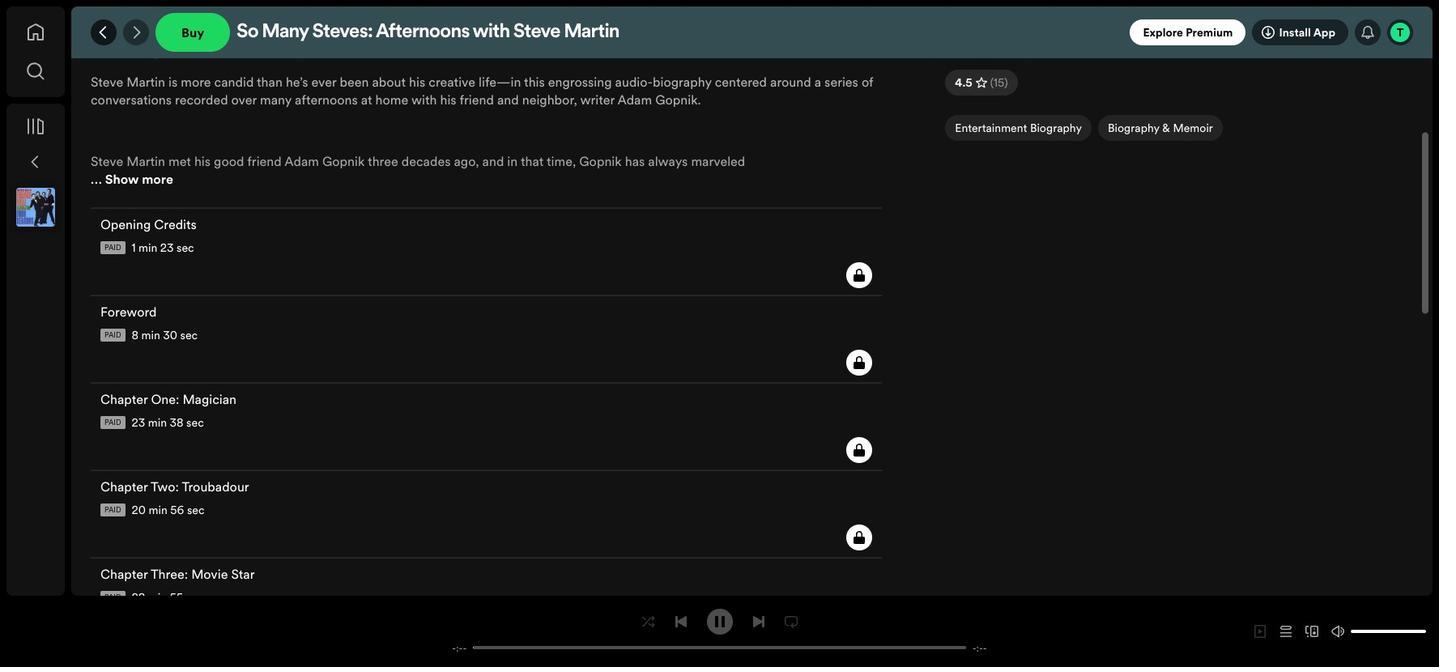 Task type: locate. For each thing, give the bounding box(es) containing it.
paid inside foreword group
[[105, 331, 121, 340]]

audio-
[[615, 73, 653, 91]]

foreword
[[100, 303, 157, 321]]

centered
[[715, 73, 767, 91]]

with up life—in
[[473, 23, 510, 42]]

with inside top bar and user menu element
[[473, 23, 510, 42]]

min left 56
[[149, 502, 168, 518]]

3 chapter from the top
[[100, 565, 148, 583]]

23 down credits
[[160, 240, 174, 256]]

1 horizontal spatial friend
[[460, 91, 494, 109]]

3 paid element from the top
[[100, 416, 125, 429]]

paid element inside foreword group
[[100, 329, 125, 342]]

paid left 28
[[105, 593, 121, 603]]

min left 55
[[148, 590, 167, 606]]

more right the is
[[181, 73, 211, 91]]

23 inside opening credits group
[[160, 240, 174, 256]]

sec inside 'chapter two: troubadour' group
[[187, 502, 205, 518]]

his right the met on the left of the page
[[194, 152, 211, 170]]

paid inside chapter one: magician "group"
[[105, 418, 121, 428]]

his right about
[[409, 73, 426, 91]]

steve martin met his good friend adam gopnik three decades ago, and in that time, gopnik has always marveled … show more
[[91, 152, 746, 188]]

martin up the engrossing
[[564, 23, 620, 42]]

min inside foreword group
[[141, 327, 160, 343]]

0 horizontal spatial his
[[194, 152, 211, 170]]

opening credits group
[[91, 209, 882, 295]]

-:--
[[452, 641, 467, 655], [973, 641, 987, 655]]

foreword group
[[91, 297, 882, 382]]

biography inside checkbox
[[1030, 120, 1082, 136]]

steve down buy
[[164, 42, 196, 60]]

over
[[231, 91, 257, 109]]

1 horizontal spatial :-
[[977, 641, 983, 655]]

1 vertical spatial with
[[411, 91, 437, 109]]

adam down afternoons
[[285, 152, 319, 170]]

4 paid from the top
[[105, 506, 121, 515]]

0 vertical spatial chapter
[[100, 390, 148, 408]]

paid left "23 min 38 sec"
[[105, 418, 121, 428]]

3 - from the left
[[973, 641, 977, 655]]

steve up opening
[[91, 152, 123, 170]]

Entertainment Biography checkbox
[[946, 115, 1092, 141]]

opening
[[100, 215, 151, 233]]

min inside the chapter three: movie star group
[[148, 590, 167, 606]]

biography & memoir
[[1108, 120, 1214, 136]]

paid for chapter three: movie star
[[105, 593, 121, 603]]

2 vertical spatial adam
[[285, 152, 319, 170]]

2 - from the left
[[463, 641, 467, 655]]

more inside steve martin is more candid than he's ever been about his creative life—in this engrossing audio-biography centered around a series of conversations recorded over many afternoons at home with his friend and neighbor, writer adam gopnik.
[[181, 73, 211, 91]]

min left 38
[[148, 415, 167, 431]]

0 horizontal spatial -:--
[[452, 641, 467, 655]]

with right the home
[[411, 91, 437, 109]]

install
[[1280, 24, 1311, 41]]

1 vertical spatial more
[[142, 170, 173, 188]]

many
[[262, 23, 309, 42]]

always
[[648, 152, 688, 170]]

paid left '8'
[[105, 331, 121, 340]]

explore premium button
[[1130, 19, 1246, 45]]

and left in
[[483, 152, 504, 170]]

paid element
[[100, 241, 125, 254], [100, 329, 125, 342], [100, 416, 125, 429], [100, 504, 125, 517], [100, 591, 125, 604]]

0 horizontal spatial with
[[411, 91, 437, 109]]

paid inside the chapter three: movie star group
[[105, 593, 121, 603]]

sec for one:
[[186, 415, 204, 431]]

around
[[770, 73, 811, 91]]

1 vertical spatial chapter
[[100, 478, 148, 496]]

steve
[[514, 23, 561, 42], [164, 42, 196, 60], [91, 73, 123, 91], [91, 152, 123, 170]]

0 vertical spatial more
[[181, 73, 211, 91]]

chapter one: magician group
[[91, 384, 882, 470]]

more
[[181, 73, 211, 91], [142, 170, 173, 188]]

0 vertical spatial friend
[[460, 91, 494, 109]]

friend inside steve martin is more candid than he's ever been about his creative life—in this engrossing audio-biography centered around a series of conversations recorded over many afternoons at home with his friend and neighbor, writer adam gopnik.
[[460, 91, 494, 109]]

paid element inside 'chapter two: troubadour' group
[[100, 504, 125, 517]]

2 horizontal spatial adam
[[618, 91, 652, 109]]

1 :- from the left
[[456, 641, 463, 655]]

23 down 'chapter one: magician'
[[132, 415, 145, 431]]

martin left the is
[[127, 73, 165, 91]]

0 vertical spatial with
[[473, 23, 510, 42]]

group inside main element
[[10, 181, 62, 233]]

8 min 30 sec
[[132, 327, 198, 343]]

1 vertical spatial adam
[[618, 91, 652, 109]]

chapter up 20
[[100, 478, 148, 496]]

neighbor,
[[522, 91, 577, 109]]

-
[[452, 641, 456, 655], [463, 641, 467, 655], [973, 641, 977, 655], [983, 641, 987, 655]]

his
[[409, 73, 426, 91], [440, 91, 457, 109], [194, 152, 211, 170]]

30
[[163, 327, 177, 343]]

paid element left 1
[[100, 241, 125, 254]]

2 chapter from the top
[[100, 478, 148, 496]]

sec right 30
[[180, 327, 198, 343]]

1 horizontal spatial adam
[[285, 152, 319, 170]]

group
[[10, 181, 62, 233]]

paid element inside chapter one: magician "group"
[[100, 416, 125, 429]]

paid element for chapter two: troubadour
[[100, 504, 125, 517]]

app
[[1314, 24, 1336, 41]]

biography
[[1030, 120, 1082, 136], [1108, 120, 1160, 136]]

at
[[361, 91, 372, 109]]

0 vertical spatial 23
[[160, 240, 174, 256]]

movie
[[191, 565, 228, 583]]

t button
[[1388, 19, 1414, 45]]

20 min 56 sec
[[132, 502, 205, 518]]

troubadour
[[182, 478, 249, 496]]

1 vertical spatial friend
[[247, 152, 282, 170]]

recorded
[[175, 91, 228, 109]]

chapter two: troubadour group
[[91, 471, 882, 557]]

opening credits
[[100, 215, 197, 233]]

explore
[[1143, 24, 1184, 41]]

1 horizontal spatial 23
[[160, 240, 174, 256]]

1 paid from the top
[[105, 243, 121, 253]]

recommended
[[91, 5, 179, 23]]

sec inside opening credits group
[[177, 240, 194, 256]]

connect to a device image
[[1306, 625, 1319, 638]]

biography right entertainment
[[1030, 120, 1082, 136]]

martin inside steve martin met his good friend adam gopnik three decades ago, and in that time, gopnik has always marveled … show more
[[127, 152, 165, 170]]

0 horizontal spatial 23
[[132, 415, 145, 431]]

paid element left 28
[[100, 591, 125, 604]]

about
[[372, 73, 406, 91]]

gopnik.
[[655, 91, 701, 109]]

paid inside 'chapter two: troubadour' group
[[105, 506, 121, 515]]

good
[[214, 152, 244, 170]]

chapter inside "group"
[[100, 390, 148, 408]]

1 vertical spatial and
[[483, 152, 504, 170]]

0 horizontal spatial more
[[142, 170, 173, 188]]

4 paid element from the top
[[100, 504, 125, 517]]

paid element left '8'
[[100, 329, 125, 342]]

go forward image
[[130, 26, 143, 39]]

sec right 38
[[186, 415, 204, 431]]

1 biography from the left
[[1030, 120, 1082, 136]]

2 vertical spatial martin
[[127, 152, 165, 170]]

paid left 20
[[105, 506, 121, 515]]

min inside 'chapter two: troubadour' group
[[149, 502, 168, 518]]

sec right 56
[[187, 502, 205, 518]]

:-
[[456, 641, 463, 655], [977, 641, 983, 655]]

gopnik
[[282, 42, 325, 60], [322, 152, 365, 170], [579, 152, 622, 170]]

steve down narrated on the top left of the page
[[91, 73, 123, 91]]

2 paid element from the top
[[100, 329, 125, 342]]

1 chapter from the top
[[100, 390, 148, 408]]

sec inside the chapter three: movie star group
[[186, 590, 204, 606]]

adam up than
[[245, 42, 279, 60]]

0 horizontal spatial adam
[[245, 42, 279, 60]]

entertainment biography
[[955, 120, 1082, 136]]

narrated
[[91, 42, 143, 60]]

sec right 55
[[186, 590, 204, 606]]

two:
[[151, 478, 179, 496]]

go back image
[[97, 26, 110, 39]]

chapter up 28
[[100, 565, 148, 583]]

paid element inside opening credits group
[[100, 241, 125, 254]]

decades
[[402, 152, 451, 170]]

chapter three: movie star
[[100, 565, 255, 583]]

his left life—in
[[440, 91, 457, 109]]

martin
[[564, 23, 620, 42], [127, 73, 165, 91], [127, 152, 165, 170]]

sec for three:
[[186, 590, 204, 606]]

so many steves: afternoons with steve martin
[[237, 23, 620, 42]]

2 vertical spatial chapter
[[100, 565, 148, 583]]

chapter left "one:"
[[100, 390, 148, 408]]

min for one:
[[148, 415, 167, 431]]

23
[[160, 240, 174, 256], [132, 415, 145, 431]]

magician
[[183, 390, 237, 408]]

steve martin is more candid than he's ever been about his creative life—in this engrossing audio-biography centered around a series of conversations recorded over many afternoons at home with his friend and neighbor, writer adam gopnik.
[[91, 73, 874, 109]]

2 paid from the top
[[105, 331, 121, 340]]

pause image
[[713, 615, 726, 628]]

and
[[497, 91, 519, 109], [483, 152, 504, 170]]

price:
[[182, 5, 215, 23]]

min inside chapter one: magician "group"
[[148, 415, 167, 431]]

min inside opening credits group
[[139, 240, 157, 256]]

adam
[[245, 42, 279, 60], [618, 91, 652, 109], [285, 152, 319, 170]]

buy button
[[156, 13, 230, 52]]

friend inside steve martin met his good friend adam gopnik three decades ago, and in that time, gopnik has always marveled … show more
[[247, 152, 282, 170]]

5 paid from the top
[[105, 593, 121, 603]]

explore premium
[[1143, 24, 1233, 41]]

3 paid from the top
[[105, 418, 121, 428]]

friend left this
[[460, 91, 494, 109]]

1 vertical spatial 23
[[132, 415, 145, 431]]

sec
[[177, 240, 194, 256], [180, 327, 198, 343], [186, 415, 204, 431], [187, 502, 205, 518], [186, 590, 204, 606]]

he's
[[286, 73, 308, 91]]

more right show
[[142, 170, 173, 188]]

min right '8'
[[141, 327, 160, 343]]

5 paid element from the top
[[100, 591, 125, 604]]

0 horizontal spatial biography
[[1030, 120, 1082, 136]]

56
[[170, 502, 184, 518]]

martin for …
[[127, 152, 165, 170]]

1 paid element from the top
[[100, 241, 125, 254]]

and left this
[[497, 91, 519, 109]]

biography left &
[[1108, 120, 1160, 136]]

1 vertical spatial martin
[[127, 73, 165, 91]]

buy
[[181, 23, 204, 41]]

chapter
[[100, 390, 148, 408], [100, 478, 148, 496], [100, 565, 148, 583]]

1 -:-- from the left
[[452, 641, 467, 655]]

narrated by steve martin, adam gopnik
[[91, 42, 325, 60]]

0 vertical spatial adam
[[245, 42, 279, 60]]

2 biography from the left
[[1108, 120, 1160, 136]]

paid element inside the chapter three: movie star group
[[100, 591, 125, 604]]

1 horizontal spatial more
[[181, 73, 211, 91]]

0 horizontal spatial :-
[[456, 641, 463, 655]]

1 horizontal spatial -:--
[[973, 641, 987, 655]]

0 vertical spatial and
[[497, 91, 519, 109]]

martin inside steve martin is more candid than he's ever been about his creative life—in this engrossing audio-biography centered around a series of conversations recorded over many afternoons at home with his friend and neighbor, writer adam gopnik.
[[127, 73, 165, 91]]

home
[[376, 91, 409, 109]]

…
[[91, 170, 102, 188]]

paid element left 20
[[100, 504, 125, 517]]

paid for chapter one: magician
[[105, 418, 121, 428]]

chapter two: troubadour
[[100, 478, 249, 496]]

paid inside opening credits group
[[105, 243, 121, 253]]

0 vertical spatial martin
[[564, 23, 620, 42]]

1 horizontal spatial biography
[[1108, 120, 1160, 136]]

adam right the writer
[[618, 91, 652, 109]]

paid left 1
[[105, 243, 121, 253]]

1 horizontal spatial with
[[473, 23, 510, 42]]

steve up this
[[514, 23, 561, 42]]

conversations
[[91, 91, 172, 109]]

sec inside chapter one: magician "group"
[[186, 415, 204, 431]]

28 min 55 sec
[[132, 590, 204, 606]]

is
[[168, 73, 178, 91]]

martin left the met on the left of the page
[[127, 152, 165, 170]]

sec down credits
[[177, 240, 194, 256]]

paid element left "23 min 38 sec"
[[100, 416, 125, 429]]

friend right good
[[247, 152, 282, 170]]

chapter for chapter one: magician
[[100, 390, 148, 408]]

0 horizontal spatial friend
[[247, 152, 282, 170]]

min right 1
[[139, 240, 157, 256]]

gopnik up the he's
[[282, 42, 325, 60]]



Task type: vqa. For each thing, say whether or not it's contained in the screenshot.
CANDID
yes



Task type: describe. For each thing, give the bounding box(es) containing it.
this
[[524, 73, 545, 91]]

so
[[237, 23, 259, 42]]

&
[[1163, 120, 1171, 136]]

creative
[[429, 73, 476, 91]]

biography & memoir link
[[1099, 115, 1223, 147]]

Biography & Memoir checkbox
[[1099, 115, 1223, 141]]

recommended price: $32.00
[[91, 5, 262, 23]]

4.5
[[955, 75, 973, 91]]

gopnik left three
[[322, 152, 365, 170]]

28
[[132, 590, 145, 606]]

time,
[[547, 152, 576, 170]]

1 min 23 sec
[[132, 240, 194, 256]]

sec inside foreword group
[[180, 327, 198, 343]]

(
[[991, 75, 994, 91]]

( 15 )
[[991, 75, 1008, 91]]

next image
[[752, 615, 765, 628]]

steve inside steve martin is more candid than he's ever been about his creative life—in this engrossing audio-biography centered around a series of conversations recorded over many afternoons at home with his friend and neighbor, writer adam gopnik.
[[91, 73, 123, 91]]

one:
[[151, 390, 179, 408]]

steve inside steve martin met his good friend adam gopnik three decades ago, and in that time, gopnik has always marveled … show more
[[91, 152, 123, 170]]

min for credits
[[139, 240, 157, 256]]

Disable repeat checkbox
[[778, 609, 804, 635]]

1 - from the left
[[452, 641, 456, 655]]

a
[[815, 73, 822, 91]]

steves:
[[313, 23, 373, 42]]

8
[[132, 327, 139, 343]]

paid for chapter two: troubadour
[[105, 506, 121, 515]]

chapter for chapter three: movie star
[[100, 565, 148, 583]]

2 -:-- from the left
[[973, 641, 987, 655]]

martin inside top bar and user menu element
[[564, 23, 620, 42]]

entertainment biography link
[[946, 115, 1092, 147]]

candid
[[214, 73, 254, 91]]

by
[[146, 42, 161, 60]]

afternoons
[[376, 23, 470, 42]]

writer
[[580, 91, 615, 109]]

in
[[507, 152, 518, 170]]

15
[[994, 75, 1005, 91]]

1 horizontal spatial his
[[409, 73, 426, 91]]

$32.00
[[219, 5, 262, 23]]

show
[[105, 170, 139, 188]]

steve inside top bar and user menu element
[[514, 23, 561, 42]]

three:
[[151, 565, 188, 583]]

paid element for chapter three: movie star
[[100, 591, 125, 604]]

20
[[132, 502, 146, 518]]

with inside steve martin is more candid than he's ever been about his creative life—in this engrossing audio-biography centered around a series of conversations recorded over many afternoons at home with his friend and neighbor, writer adam gopnik.
[[411, 91, 437, 109]]

4 - from the left
[[983, 641, 987, 655]]

search image
[[26, 62, 45, 81]]

enable shuffle image
[[642, 615, 655, 628]]

sec for credits
[[177, 240, 194, 256]]

min for three:
[[148, 590, 167, 606]]

star
[[231, 565, 255, 583]]

chapter three: movie star group
[[91, 559, 882, 645]]

sec for two:
[[187, 502, 205, 518]]

player controls element
[[434, 609, 1005, 655]]

disable repeat image
[[785, 615, 798, 628]]

2 horizontal spatial his
[[440, 91, 457, 109]]

main element
[[6, 6, 65, 596]]

has
[[625, 152, 645, 170]]

entertainment
[[955, 120, 1028, 136]]

many
[[260, 91, 292, 109]]

paid for foreword
[[105, 331, 121, 340]]

and inside steve martin met his good friend adam gopnik three decades ago, and in that time, gopnik has always marveled … show more
[[483, 152, 504, 170]]

more inside steve martin met his good friend adam gopnik three decades ago, and in that time, gopnik has always marveled … show more
[[142, 170, 173, 188]]

of
[[862, 73, 874, 91]]

memoir
[[1173, 120, 1214, 136]]

t
[[1397, 24, 1404, 41]]

that
[[521, 152, 544, 170]]

his inside steve martin met his good friend adam gopnik three decades ago, and in that time, gopnik has always marveled … show more
[[194, 152, 211, 170]]

ago,
[[454, 152, 479, 170]]

chapter for chapter two: troubadour
[[100, 478, 148, 496]]

ever
[[312, 73, 337, 91]]

biography inside option
[[1108, 120, 1160, 136]]

2 :- from the left
[[977, 641, 983, 655]]

and inside steve martin is more candid than he's ever been about his creative life—in this engrossing audio-biography centered around a series of conversations recorded over many afternoons at home with his friend and neighbor, writer adam gopnik.
[[497, 91, 519, 109]]

min for two:
[[149, 502, 168, 518]]

23 inside chapter one: magician "group"
[[132, 415, 145, 431]]

1
[[132, 240, 136, 256]]

series
[[825, 73, 859, 91]]

55
[[170, 590, 183, 606]]

gopnik left the has
[[579, 152, 622, 170]]

credits
[[154, 215, 197, 233]]

afternoons
[[295, 91, 358, 109]]

adam inside steve martin is more candid than he's ever been about his creative life—in this engrossing audio-biography centered around a series of conversations recorded over many afternoons at home with his friend and neighbor, writer adam gopnik.
[[618, 91, 652, 109]]

install app link
[[1253, 19, 1349, 45]]

previous image
[[674, 615, 687, 628]]

23 min 38 sec
[[132, 415, 204, 431]]

install app
[[1280, 24, 1336, 41]]

met
[[168, 152, 191, 170]]

paid element for foreword
[[100, 329, 125, 342]]

premium
[[1186, 24, 1233, 41]]

martin for a
[[127, 73, 165, 91]]

top bar and user menu element
[[71, 6, 1433, 58]]

three
[[368, 152, 398, 170]]

biography
[[653, 73, 712, 91]]

paid for opening credits
[[105, 243, 121, 253]]

adam inside steve martin met his good friend adam gopnik three decades ago, and in that time, gopnik has always marveled … show more
[[285, 152, 319, 170]]

chapter one: magician
[[100, 390, 237, 408]]

martin,
[[200, 42, 242, 60]]

)
[[1005, 75, 1008, 91]]

than
[[257, 73, 283, 91]]

what's new image
[[1362, 26, 1375, 39]]

volume high image
[[1332, 625, 1345, 638]]

engrossing
[[548, 73, 612, 91]]

life—in
[[479, 73, 521, 91]]

38
[[170, 415, 184, 431]]

paid element for chapter one: magician
[[100, 416, 125, 429]]

home image
[[26, 23, 45, 42]]

so many steves image
[[955, 0, 1007, 41]]

been
[[340, 73, 369, 91]]

paid element for opening credits
[[100, 241, 125, 254]]



